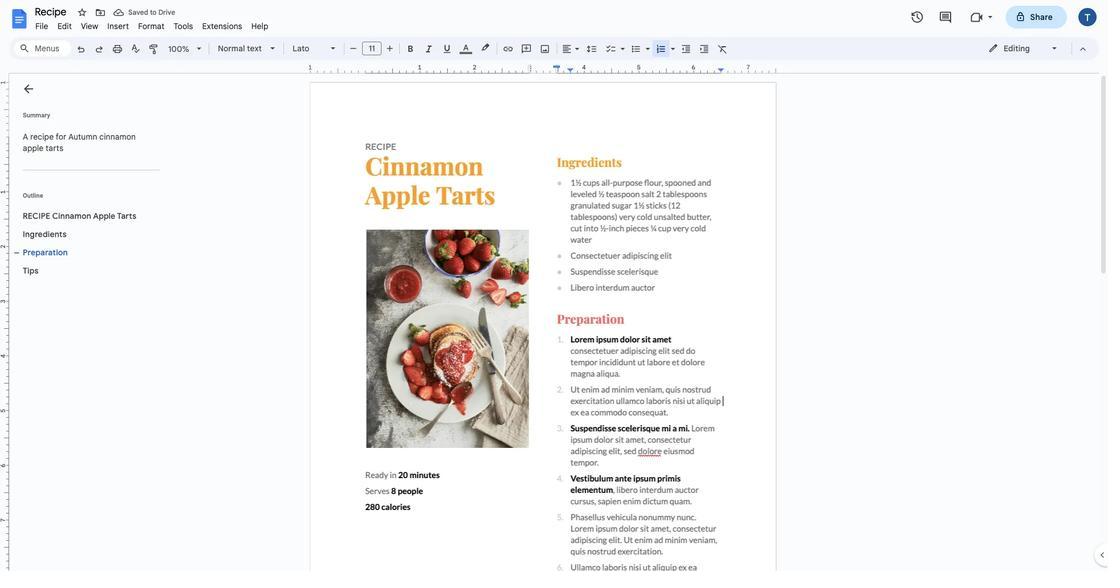 Task type: describe. For each thing, give the bounding box(es) containing it.
tips
[[23, 266, 39, 276]]

ingredients
[[23, 229, 67, 239]]

file menu item
[[31, 19, 53, 33]]

preparation
[[23, 248, 68, 258]]

recipe
[[30, 132, 54, 142]]

format
[[138, 21, 165, 31]]

1
[[308, 64, 312, 71]]

share button
[[1006, 6, 1067, 29]]

extensions
[[202, 21, 242, 31]]

normal
[[218, 43, 245, 53]]

to
[[150, 8, 157, 17]]

insert menu item
[[103, 19, 134, 33]]

mode and view toolbar
[[980, 37, 1092, 60]]

top margin image
[[0, 83, 9, 140]]

saved
[[128, 8, 148, 17]]

tools
[[174, 21, 193, 31]]

menu bar banner
[[0, 0, 1108, 572]]

drive
[[158, 8, 175, 17]]

Zoom field
[[164, 40, 206, 58]]

help
[[251, 21, 268, 31]]

highlight color image
[[479, 40, 492, 54]]

editing button
[[981, 40, 1067, 57]]

view menu item
[[76, 19, 103, 33]]

Rename text field
[[31, 5, 73, 18]]

edit menu item
[[53, 19, 76, 33]]

application containing share
[[0, 0, 1108, 572]]

left margin image
[[311, 64, 368, 73]]

extensions menu item
[[198, 19, 247, 33]]

cinnamon
[[52, 211, 91, 221]]

lato
[[293, 43, 309, 53]]

editing
[[1004, 43, 1030, 53]]

apple
[[23, 143, 44, 153]]

view
[[81, 21, 98, 31]]

outline heading
[[9, 191, 164, 207]]

recipe
[[23, 211, 50, 221]]

for
[[56, 132, 66, 142]]

insert image image
[[539, 40, 552, 56]]

Font size field
[[362, 42, 386, 56]]



Task type: locate. For each thing, give the bounding box(es) containing it.
Zoom text field
[[165, 41, 193, 57]]

a
[[23, 132, 28, 142]]

edit
[[57, 21, 72, 31]]

Star checkbox
[[74, 5, 90, 21]]

main toolbar
[[71, 0, 732, 443]]

menu bar inside menu bar banner
[[31, 15, 273, 34]]

tarts
[[117, 211, 136, 221]]

recipe cinnamon apple tarts
[[23, 211, 136, 221]]

format menu item
[[134, 19, 169, 33]]

summary
[[23, 112, 50, 119]]

document outline element
[[9, 74, 164, 572]]

outline
[[23, 192, 43, 199]]

share
[[1030, 12, 1053, 22]]

insert
[[107, 21, 129, 31]]

help menu item
[[247, 19, 273, 33]]

text
[[247, 43, 262, 53]]

line & paragraph spacing image
[[586, 40, 599, 56]]

tarts
[[46, 143, 63, 153]]

menu bar containing file
[[31, 15, 273, 34]]

summary heading
[[23, 111, 50, 120]]

numbered list menu image
[[668, 41, 675, 45]]

text color image
[[460, 40, 472, 54]]

saved to drive button
[[111, 5, 178, 21]]

normal text
[[218, 43, 262, 53]]

Font size text field
[[363, 42, 381, 55]]

styles list. normal text selected. option
[[218, 40, 264, 56]]

saved to drive
[[128, 8, 175, 17]]

apple
[[93, 211, 115, 221]]

application
[[0, 0, 1108, 572]]

Menus field
[[14, 40, 71, 56]]

cinnamon
[[99, 132, 136, 142]]

file
[[35, 21, 48, 31]]

autumn
[[68, 132, 97, 142]]

summary element
[[17, 125, 160, 160]]

a recipe for autumn cinnamon apple tarts
[[23, 132, 138, 153]]

menu bar
[[31, 15, 273, 34]]

right margin image
[[718, 64, 776, 73]]

font list. lato selected. option
[[293, 40, 324, 56]]

tools menu item
[[169, 19, 198, 33]]



Task type: vqa. For each thing, say whether or not it's contained in the screenshot.
template gallery Image
no



